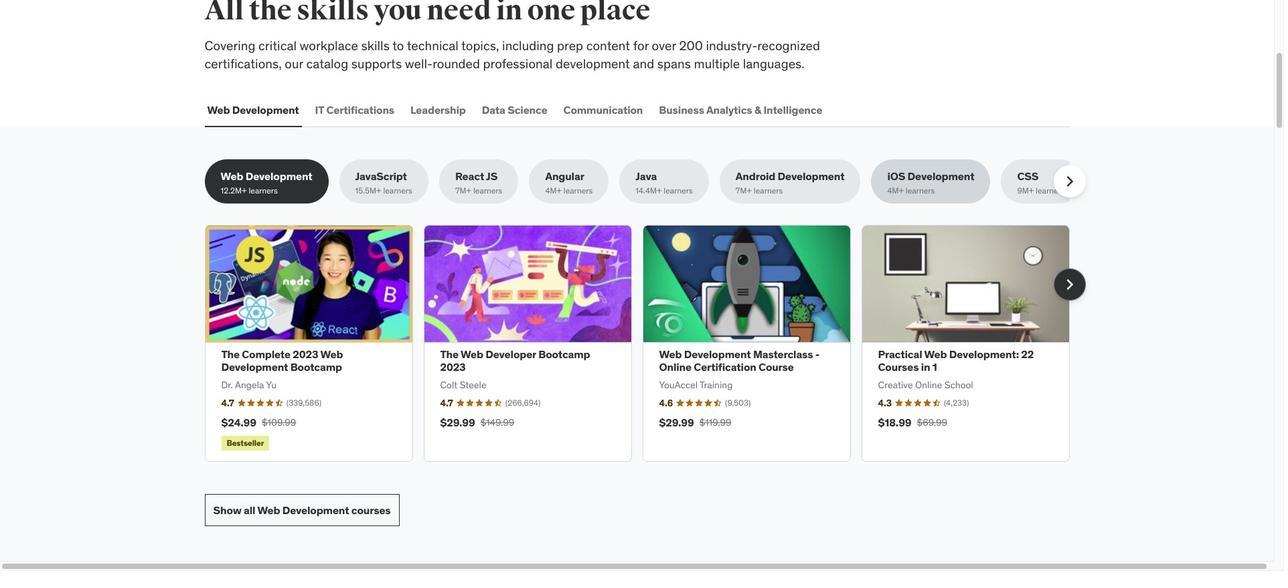 Task type: describe. For each thing, give the bounding box(es) containing it.
7m+ for android development
[[736, 186, 752, 196]]

web inside practical web development: 22 courses in 1
[[925, 348, 947, 361]]

masterclass
[[753, 348, 813, 361]]

web inside the web developer bootcamp 2023
[[461, 348, 483, 361]]

css 9m+ learners
[[1018, 170, 1065, 196]]

show
[[213, 503, 242, 517]]

the complete 2023 web development bootcamp link
[[221, 348, 343, 374]]

complete
[[242, 348, 291, 361]]

leadership
[[411, 103, 466, 116]]

development for web development 12.2m+ learners
[[246, 170, 312, 183]]

in
[[921, 360, 931, 374]]

communication button
[[561, 94, 646, 126]]

well-
[[405, 55, 433, 71]]

development for ios development 4m+ learners
[[908, 170, 975, 183]]

leadership button
[[408, 94, 469, 126]]

technical
[[407, 38, 459, 54]]

data
[[482, 103, 505, 116]]

learners inside 'javascript 15.5m+ learners'
[[383, 186, 412, 196]]

the web developer bootcamp 2023
[[440, 348, 590, 374]]

web inside the complete 2023 web development bootcamp
[[320, 348, 343, 361]]

our
[[285, 55, 303, 71]]

200
[[679, 38, 703, 54]]

14.4m+
[[636, 186, 662, 196]]

java
[[636, 170, 657, 183]]

web inside web development 12.2m+ learners
[[221, 170, 243, 183]]

show all web development courses link
[[205, 494, 399, 526]]

content
[[586, 38, 630, 54]]

it certifications button
[[312, 94, 397, 126]]

the complete 2023 web development bootcamp
[[221, 348, 343, 374]]

&
[[755, 103, 761, 116]]

development for android development 7m+ learners
[[778, 170, 845, 183]]

-
[[816, 348, 820, 361]]

for
[[633, 38, 649, 54]]

bootcamp inside the complete 2023 web development bootcamp
[[290, 360, 342, 374]]

angular
[[545, 170, 584, 183]]

multiple
[[694, 55, 740, 71]]

topic filters element
[[205, 160, 1086, 204]]

intelligence
[[764, 103, 823, 116]]

skills
[[361, 38, 390, 54]]

practical web development: 22 courses in 1 link
[[878, 348, 1034, 374]]

ios development 4m+ learners
[[888, 170, 975, 196]]

2023 inside the complete 2023 web development bootcamp
[[293, 348, 318, 361]]

recognized
[[758, 38, 820, 54]]

development for web development
[[232, 103, 299, 116]]

web development
[[207, 103, 299, 116]]

react js 7m+ learners
[[455, 170, 503, 196]]

12.2m+
[[221, 186, 247, 196]]

web development masterclass - online certification course
[[659, 348, 820, 374]]

catalog
[[306, 55, 348, 71]]

it
[[315, 103, 324, 116]]

learners inside css 9m+ learners
[[1036, 186, 1065, 196]]

react
[[455, 170, 484, 183]]

js
[[486, 170, 498, 183]]

web inside web development masterclass - online certification course
[[659, 348, 682, 361]]

development inside the complete 2023 web development bootcamp
[[221, 360, 288, 374]]

prep
[[557, 38, 583, 54]]



Task type: vqa. For each thing, say whether or not it's contained in the screenshot.
'Servers'
no



Task type: locate. For each thing, give the bounding box(es) containing it.
all
[[244, 503, 255, 517]]

show all web development courses
[[213, 503, 391, 517]]

supports
[[351, 55, 402, 71]]

communication
[[564, 103, 643, 116]]

course
[[759, 360, 794, 374]]

learners inside angular 4m+ learners
[[564, 186, 593, 196]]

0 horizontal spatial 2023
[[293, 348, 318, 361]]

7m+ inside react js 7m+ learners
[[455, 186, 471, 196]]

1 the from the left
[[221, 348, 240, 361]]

learners inside react js 7m+ learners
[[473, 186, 503, 196]]

courses
[[351, 503, 391, 517]]

next image
[[1059, 274, 1081, 295]]

1 4m+ from the left
[[545, 186, 562, 196]]

critical
[[259, 38, 297, 54]]

development inside android development 7m+ learners
[[778, 170, 845, 183]]

learners inside ios development 4m+ learners
[[906, 186, 935, 196]]

it certifications
[[315, 103, 394, 116]]

web development button
[[205, 94, 302, 126]]

7m+ inside android development 7m+ learners
[[736, 186, 752, 196]]

android development 7m+ learners
[[736, 170, 845, 196]]

8 learners from the left
[[1036, 186, 1065, 196]]

0 horizontal spatial 7m+
[[455, 186, 471, 196]]

javascript
[[355, 170, 407, 183]]

1 horizontal spatial 2023
[[440, 360, 466, 374]]

android
[[736, 170, 776, 183]]

ios
[[888, 170, 906, 183]]

9m+
[[1018, 186, 1034, 196]]

the web developer bootcamp 2023 link
[[440, 348, 590, 374]]

5 learners from the left
[[664, 186, 693, 196]]

business analytics & intelligence button
[[656, 94, 825, 126]]

the inside the complete 2023 web development bootcamp
[[221, 348, 240, 361]]

java 14.4m+ learners
[[636, 170, 693, 196]]

0 horizontal spatial bootcamp
[[290, 360, 342, 374]]

1 horizontal spatial bootcamp
[[539, 348, 590, 361]]

web right all
[[257, 503, 280, 517]]

business analytics & intelligence
[[659, 103, 823, 116]]

certifications,
[[205, 55, 282, 71]]

development inside web development 12.2m+ learners
[[246, 170, 312, 183]]

workplace
[[300, 38, 358, 54]]

online
[[659, 360, 692, 374]]

1 horizontal spatial the
[[440, 348, 459, 361]]

web right the 'complete'
[[320, 348, 343, 361]]

6 learners from the left
[[754, 186, 783, 196]]

learners
[[249, 186, 278, 196], [383, 186, 412, 196], [473, 186, 503, 196], [564, 186, 593, 196], [664, 186, 693, 196], [754, 186, 783, 196], [906, 186, 935, 196], [1036, 186, 1065, 196]]

7m+
[[455, 186, 471, 196], [736, 186, 752, 196]]

data science button
[[479, 94, 550, 126]]

spans
[[657, 55, 691, 71]]

web inside button
[[207, 103, 230, 116]]

and
[[633, 55, 654, 71]]

22
[[1021, 348, 1034, 361]]

the inside the web developer bootcamp 2023
[[440, 348, 459, 361]]

7m+ for react js
[[455, 186, 471, 196]]

practical
[[878, 348, 922, 361]]

the for development
[[221, 348, 240, 361]]

1 learners from the left
[[249, 186, 278, 196]]

4m+ down the ios at the top of page
[[888, 186, 904, 196]]

2023 inside the web developer bootcamp 2023
[[440, 360, 466, 374]]

2023 left developer
[[440, 360, 466, 374]]

angular 4m+ learners
[[545, 170, 593, 196]]

bootcamp inside the web developer bootcamp 2023
[[539, 348, 590, 361]]

science
[[508, 103, 548, 116]]

3 learners from the left
[[473, 186, 503, 196]]

bootcamp
[[539, 348, 590, 361], [290, 360, 342, 374]]

2 4m+ from the left
[[888, 186, 904, 196]]

covering critical workplace skills to technical topics, including prep content for over 200 industry-recognized certifications, our catalog supports well-rounded professional development and spans multiple languages.
[[205, 38, 820, 71]]

next image
[[1059, 171, 1081, 192]]

4m+ down angular on the top left of the page
[[545, 186, 562, 196]]

analytics
[[706, 103, 752, 116]]

professional
[[483, 55, 553, 71]]

4m+
[[545, 186, 562, 196], [888, 186, 904, 196]]

learners inside android development 7m+ learners
[[754, 186, 783, 196]]

certifications
[[326, 103, 394, 116]]

developer
[[486, 348, 536, 361]]

0 horizontal spatial the
[[221, 348, 240, 361]]

to
[[393, 38, 404, 54]]

business
[[659, 103, 704, 116]]

the for 2023
[[440, 348, 459, 361]]

2 7m+ from the left
[[736, 186, 752, 196]]

over
[[652, 38, 676, 54]]

web down certifications,
[[207, 103, 230, 116]]

web right practical
[[925, 348, 947, 361]]

2 learners from the left
[[383, 186, 412, 196]]

the left developer
[[440, 348, 459, 361]]

development for web development masterclass - online certification course
[[684, 348, 751, 361]]

topics,
[[461, 38, 499, 54]]

development inside button
[[232, 103, 299, 116]]

web development 12.2m+ learners
[[221, 170, 312, 196]]

carousel element
[[205, 225, 1086, 462]]

development:
[[949, 348, 1019, 361]]

practical web development: 22 courses in 1
[[878, 348, 1034, 374]]

2023 right the 'complete'
[[293, 348, 318, 361]]

data science
[[482, 103, 548, 116]]

web
[[207, 103, 230, 116], [221, 170, 243, 183], [320, 348, 343, 361], [461, 348, 483, 361], [659, 348, 682, 361], [925, 348, 947, 361], [257, 503, 280, 517]]

1 7m+ from the left
[[455, 186, 471, 196]]

covering
[[205, 38, 256, 54]]

courses
[[878, 360, 919, 374]]

languages.
[[743, 55, 805, 71]]

the left the 'complete'
[[221, 348, 240, 361]]

development inside web development masterclass - online certification course
[[684, 348, 751, 361]]

learners inside web development 12.2m+ learners
[[249, 186, 278, 196]]

15.5m+
[[355, 186, 381, 196]]

7m+ down react
[[455, 186, 471, 196]]

7 learners from the left
[[906, 186, 935, 196]]

7m+ down "android" at the right top
[[736, 186, 752, 196]]

certification
[[694, 360, 757, 374]]

1
[[933, 360, 937, 374]]

4m+ inside ios development 4m+ learners
[[888, 186, 904, 196]]

including
[[502, 38, 554, 54]]

0 horizontal spatial 4m+
[[545, 186, 562, 196]]

1 horizontal spatial 4m+
[[888, 186, 904, 196]]

development inside ios development 4m+ learners
[[908, 170, 975, 183]]

learners inside java 14.4m+ learners
[[664, 186, 693, 196]]

1 horizontal spatial 7m+
[[736, 186, 752, 196]]

4 learners from the left
[[564, 186, 593, 196]]

2 the from the left
[[440, 348, 459, 361]]

4m+ inside angular 4m+ learners
[[545, 186, 562, 196]]

the
[[221, 348, 240, 361], [440, 348, 459, 361]]

development
[[232, 103, 299, 116], [246, 170, 312, 183], [778, 170, 845, 183], [908, 170, 975, 183], [684, 348, 751, 361], [221, 360, 288, 374], [282, 503, 349, 517]]

rounded
[[433, 55, 480, 71]]

web up the '12.2m+'
[[221, 170, 243, 183]]

web left the certification
[[659, 348, 682, 361]]

web development masterclass - online certification course link
[[659, 348, 820, 374]]

css
[[1018, 170, 1039, 183]]

2023
[[293, 348, 318, 361], [440, 360, 466, 374]]

javascript 15.5m+ learners
[[355, 170, 412, 196]]

development
[[556, 55, 630, 71]]

industry-
[[706, 38, 758, 54]]

web left developer
[[461, 348, 483, 361]]



